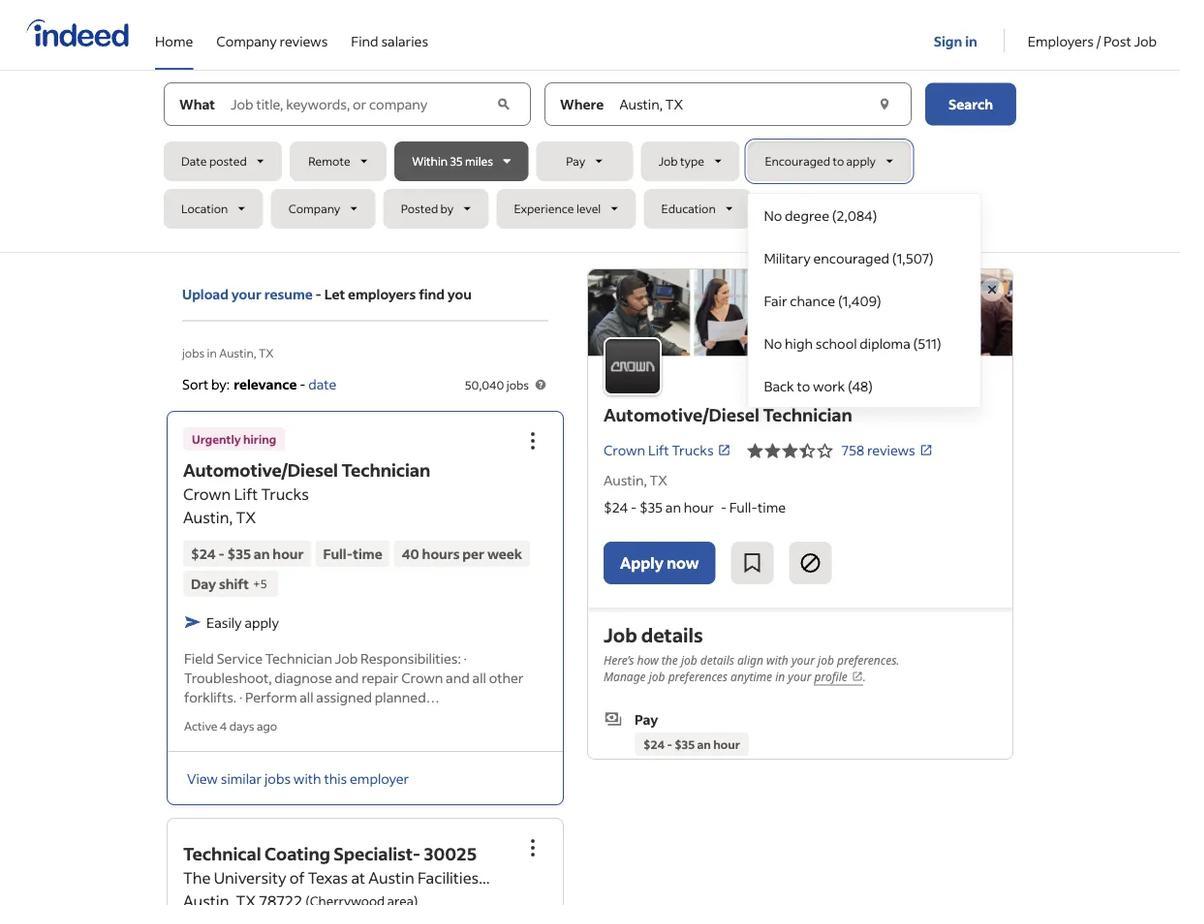 Task type: vqa. For each thing, say whether or not it's contained in the screenshot.
the rightmost Trucks
yes



Task type: locate. For each thing, give the bounding box(es) containing it.
austin, down crown lift trucks
[[604, 471, 647, 489]]

to
[[833, 154, 845, 169], [797, 377, 811, 395]]

to inside back to work (48) link
[[797, 377, 811, 395]]

0 vertical spatial pay
[[566, 154, 586, 169]]

crown inside the 'crown lift trucks' link
[[604, 442, 646, 459]]

time down 3.4 out of 5 stars. link to 758 company reviews (opens in a new tab) image
[[758, 498, 786, 516]]

1 vertical spatial automotive/diesel
[[183, 459, 338, 481]]

date
[[181, 154, 207, 169]]

0 horizontal spatial reviews
[[280, 32, 328, 49]]

0 vertical spatial no
[[764, 206, 783, 224]]

·
[[464, 649, 467, 667], [239, 688, 243, 706]]

0 horizontal spatial company
[[216, 32, 277, 49]]

1 vertical spatial job actions menu is collapsed image
[[522, 837, 545, 860]]

job left type
[[659, 154, 678, 169]]

1 vertical spatial jobs
[[507, 377, 529, 392]]

pay
[[566, 154, 586, 169], [635, 710, 659, 728]]

clear image for what
[[494, 95, 514, 114]]

1 vertical spatial in
[[207, 345, 217, 360]]

1 horizontal spatial time
[[758, 498, 786, 516]]

Where field
[[616, 83, 873, 126]]

1 horizontal spatial to
[[833, 154, 845, 169]]

employers / post job link
[[1028, 0, 1158, 66]]

2 vertical spatial tx
[[236, 507, 256, 527]]

job up assigned
[[335, 649, 358, 667]]

$35 down austin, tx
[[640, 498, 663, 516]]

0 vertical spatial to
[[833, 154, 845, 169]]

job
[[1135, 32, 1158, 49], [659, 154, 678, 169], [604, 622, 638, 647], [335, 649, 358, 667]]

0 horizontal spatial pay
[[566, 154, 586, 169]]

0 horizontal spatial tx
[[236, 507, 256, 527]]

1 vertical spatial tx
[[650, 471, 668, 489]]

automotive/diesel
[[604, 404, 760, 426], [183, 459, 338, 481]]

0 vertical spatial trucks
[[672, 442, 714, 459]]

- down austin, tx
[[631, 498, 637, 516]]

by
[[441, 201, 454, 216]]

full- left the 40
[[323, 545, 353, 563]]

view
[[187, 770, 218, 787]]

in right anytime
[[776, 669, 785, 685]]

austin,
[[219, 345, 256, 360], [604, 471, 647, 489], [183, 507, 233, 527]]

1 vertical spatial to
[[797, 377, 811, 395]]

2 vertical spatial $24
[[644, 737, 665, 752]]

None search field
[[164, 82, 1017, 408]]

$35
[[640, 498, 663, 516], [227, 545, 251, 563], [675, 737, 695, 752]]

apply now button
[[604, 542, 716, 584]]

what
[[179, 95, 215, 113]]

crown lift trucks logo image
[[588, 270, 1013, 356], [604, 337, 662, 396]]

all down diagnose
[[300, 688, 314, 706]]

company inside popup button
[[289, 201, 341, 216]]

degree
[[785, 206, 830, 224]]

1 vertical spatial details
[[701, 652, 735, 668]]

crown for crown lift trucks
[[604, 442, 646, 459]]

1 vertical spatial full-
[[323, 545, 353, 563]]

apply
[[620, 553, 664, 573]]

1 horizontal spatial tx
[[259, 345, 274, 360]]

1 no from the top
[[764, 206, 783, 224]]

1 clear element from the left
[[494, 95, 514, 114]]

clear element up encouraged to apply dropdown button
[[875, 95, 895, 114]]

and up assigned
[[335, 669, 359, 686]]

- up the day shift + 5
[[219, 545, 225, 563]]

company right home
[[216, 32, 277, 49]]

the
[[662, 652, 678, 668]]

full-
[[730, 498, 758, 516], [323, 545, 353, 563]]

days
[[230, 719, 254, 734]]

an
[[666, 498, 682, 516], [254, 545, 270, 563], [698, 737, 711, 752]]

posted by button
[[384, 189, 489, 229]]

to for encouraged
[[833, 154, 845, 169]]

austin, up day
[[183, 507, 233, 527]]

crown down responsibilities:
[[402, 669, 443, 686]]

crown inside crown lift trucks austin, tx
[[183, 484, 231, 504]]

to right encouraged
[[833, 154, 845, 169]]

time left the 40
[[353, 545, 383, 563]]

to right "back" at the top
[[797, 377, 811, 395]]

0 horizontal spatial and
[[335, 669, 359, 686]]

where
[[560, 95, 604, 113]]

trucks for crown lift trucks austin, tx
[[261, 484, 309, 504]]

automotive/diesel up the 'crown lift trucks' link
[[604, 404, 760, 426]]

lift inside crown lift trucks austin, tx
[[234, 484, 258, 504]]

$24 down austin, tx
[[604, 498, 628, 516]]

clear image for where
[[875, 95, 895, 114]]

and left the other
[[446, 669, 470, 686]]

$35 up shift
[[227, 545, 251, 563]]

apply up 'no degree (2,084)' link
[[847, 154, 876, 169]]

· down troubleshoot,
[[239, 688, 243, 706]]

hiring
[[243, 431, 277, 446]]

reviews for company reviews
[[280, 32, 328, 49]]

3.4 out of 5 stars. link to 758 company reviews (opens in a new tab) image
[[747, 439, 834, 462]]

1 vertical spatial all
[[300, 688, 314, 706]]

planned…
[[375, 688, 440, 706]]

none search field containing what
[[164, 82, 1017, 408]]

0 horizontal spatial to
[[797, 377, 811, 395]]

in up by:
[[207, 345, 217, 360]]

2 vertical spatial $35
[[675, 737, 695, 752]]

job up profile
[[818, 652, 835, 668]]

jobs
[[182, 345, 205, 360], [507, 377, 529, 392], [265, 770, 291, 787]]

automotive/diesel technician down "back" at the top
[[604, 404, 853, 426]]

0 vertical spatial tx
[[259, 345, 274, 360]]

1 horizontal spatial and
[[446, 669, 470, 686]]

company
[[216, 32, 277, 49], [289, 201, 341, 216]]

hour down crown lift trucks austin, tx
[[273, 545, 304, 563]]

0 horizontal spatial $24 - $35 an hour
[[191, 545, 304, 563]]

2 horizontal spatial in
[[966, 32, 978, 49]]

employers
[[348, 286, 416, 303]]

0 horizontal spatial with
[[294, 770, 321, 787]]

jobs left help icon
[[507, 377, 529, 392]]

company button
[[271, 189, 376, 229]]

0 vertical spatial in
[[966, 32, 978, 49]]

hour down manage job preferences anytime in your
[[714, 737, 741, 752]]

0 vertical spatial details
[[641, 622, 703, 647]]

trucks for crown lift trucks
[[672, 442, 714, 459]]

1 horizontal spatial full-
[[730, 498, 758, 516]]

hour up now
[[684, 498, 714, 516]]

1 vertical spatial reviews
[[868, 442, 916, 459]]

pay up experience level dropdown button
[[566, 154, 586, 169]]

reviews inside "company reviews" link
[[280, 32, 328, 49]]

trucks inside crown lift trucks austin, tx
[[261, 484, 309, 504]]

no left degree
[[764, 206, 783, 224]]

your up profile
[[792, 652, 815, 668]]

1 vertical spatial $24 - $35 an hour
[[644, 737, 741, 752]]

similar
[[221, 770, 262, 787]]

full- up save this job 'icon'
[[730, 498, 758, 516]]

trucks inside the 'crown lift trucks' link
[[672, 442, 714, 459]]

your right upload
[[232, 286, 262, 303]]

0 vertical spatial lift
[[648, 442, 670, 459]]

clear element
[[494, 95, 514, 114], [875, 95, 895, 114]]

· right responsibilities:
[[464, 649, 467, 667]]

1 horizontal spatial reviews
[[868, 442, 916, 459]]

automotive/diesel technician
[[604, 404, 853, 426], [183, 459, 431, 481]]

$24 - $35 an hour up +
[[191, 545, 304, 563]]

1 clear image from the left
[[494, 95, 514, 114]]

hour
[[684, 498, 714, 516], [273, 545, 304, 563], [714, 737, 741, 752]]

help icon image
[[533, 377, 549, 393]]

crown for crown lift trucks austin, tx
[[183, 484, 231, 504]]

0 vertical spatial $24
[[604, 498, 628, 516]]

clear image up encouraged to apply dropdown button
[[875, 95, 895, 114]]

1 horizontal spatial trucks
[[672, 442, 714, 459]]

$24 up day
[[191, 545, 216, 563]]

0 horizontal spatial ·
[[239, 688, 243, 706]]

texas
[[308, 868, 348, 888]]

0 horizontal spatial all
[[300, 688, 314, 706]]

$24 - $35 an hour down preferences
[[644, 737, 741, 752]]

1 vertical spatial no
[[764, 334, 783, 352]]

2 clear image from the left
[[875, 95, 895, 114]]

pay inside pay dropdown button
[[566, 154, 586, 169]]

0 horizontal spatial full-
[[323, 545, 353, 563]]

0 vertical spatial with
[[767, 652, 789, 668]]

automotive/diesel technician button
[[183, 459, 431, 481]]

crown
[[604, 442, 646, 459], [183, 484, 231, 504], [402, 669, 443, 686]]

1 horizontal spatial with
[[767, 652, 789, 668]]

no left 'high'
[[764, 334, 783, 352]]

0 vertical spatial job actions menu is collapsed image
[[522, 429, 545, 453]]

technician up diagnose
[[265, 649, 332, 667]]

upload your resume - let employers find you
[[182, 286, 472, 303]]

job actions menu is collapsed image right 30025
[[522, 837, 545, 860]]

2 no from the top
[[764, 334, 783, 352]]

1 and from the left
[[335, 669, 359, 686]]

What field
[[227, 83, 492, 126]]

0 vertical spatial austin,
[[219, 345, 256, 360]]

1 vertical spatial time
[[353, 545, 383, 563]]

0 vertical spatial reviews
[[280, 32, 328, 49]]

lift down "urgently hiring"
[[234, 484, 258, 504]]

- left let
[[316, 286, 322, 303]]

location button
[[164, 189, 263, 229]]

0 vertical spatial apply
[[847, 154, 876, 169]]

tx down crown lift trucks
[[650, 471, 668, 489]]

jobs right similar at left bottom
[[265, 770, 291, 787]]

1 horizontal spatial clear image
[[875, 95, 895, 114]]

align
[[738, 652, 764, 668]]

job
[[681, 652, 698, 668], [818, 652, 835, 668], [649, 669, 666, 685]]

1 vertical spatial pay
[[635, 710, 659, 728]]

1 vertical spatial $24
[[191, 545, 216, 563]]

job down how
[[649, 669, 666, 685]]

responsibilities:
[[361, 649, 461, 667]]

clear element for what
[[494, 95, 514, 114]]

with left this
[[294, 770, 321, 787]]

job up preferences
[[681, 652, 698, 668]]

clear image
[[494, 95, 514, 114], [875, 95, 895, 114]]

pay down the manage
[[635, 710, 659, 728]]

details up manage job preferences anytime in your
[[701, 652, 735, 668]]

reviews right 758
[[868, 442, 916, 459]]

technician down back to work (48)
[[763, 404, 853, 426]]

1 horizontal spatial technician
[[342, 459, 431, 481]]

$35 down preferences
[[675, 737, 695, 752]]

0 vertical spatial jobs
[[182, 345, 205, 360]]

time
[[758, 498, 786, 516], [353, 545, 383, 563]]

- left date at left
[[300, 375, 306, 393]]

crown up austin, tx
[[604, 442, 646, 459]]

details up the
[[641, 622, 703, 647]]

your left profile
[[789, 669, 812, 685]]

close job details image
[[981, 278, 1004, 302]]

1 horizontal spatial pay
[[635, 710, 659, 728]]

2 horizontal spatial crown
[[604, 442, 646, 459]]

clear element up the within 35 miles dropdown button
[[494, 95, 514, 114]]

assigned
[[316, 688, 372, 706]]

back
[[764, 377, 795, 395]]

technician up the 40
[[342, 459, 431, 481]]

salaries
[[381, 32, 429, 49]]

0 vertical spatial $24 - $35 an hour
[[191, 545, 304, 563]]

1 horizontal spatial apply
[[847, 154, 876, 169]]

in right sign at top right
[[966, 32, 978, 49]]

0 horizontal spatial crown
[[183, 484, 231, 504]]

1 vertical spatial technician
[[342, 459, 431, 481]]

in for sign
[[966, 32, 978, 49]]

no degree (2,084) link
[[749, 194, 981, 237]]

job actions menu is collapsed image
[[522, 429, 545, 453], [522, 837, 545, 860]]

sign in
[[934, 32, 978, 49]]

automotive/diesel down hiring
[[183, 459, 338, 481]]

an down manage job preferences anytime in your
[[698, 737, 711, 752]]

apply now
[[620, 553, 699, 573]]

trucks down automotive/diesel technician button
[[261, 484, 309, 504]]

to for back
[[797, 377, 811, 395]]

1 vertical spatial apply
[[245, 614, 279, 631]]

job details
[[604, 622, 703, 647]]

- down the 'crown lift trucks' link
[[721, 498, 727, 516]]

with right align
[[767, 652, 789, 668]]

0 horizontal spatial $35
[[227, 545, 251, 563]]

2 horizontal spatial tx
[[650, 471, 668, 489]]

manage
[[604, 669, 646, 685]]

you
[[448, 286, 472, 303]]

upload your resume link
[[182, 284, 313, 304]]

lift for crown lift trucks
[[648, 442, 670, 459]]

0 vertical spatial automotive/diesel
[[604, 404, 760, 426]]

menu
[[748, 193, 981, 408]]

+
[[253, 576, 260, 591]]

sign
[[934, 32, 963, 49]]

tx
[[259, 345, 274, 360], [650, 471, 668, 489], [236, 507, 256, 527]]

2 vertical spatial crown
[[402, 669, 443, 686]]

job inside dropdown button
[[659, 154, 678, 169]]

tx up relevance
[[259, 345, 274, 360]]

austin, up by:
[[219, 345, 256, 360]]

military encouraged (1,507)
[[764, 249, 934, 267]]

pay button
[[537, 142, 633, 181]]

crown down urgently
[[183, 484, 231, 504]]

0 vertical spatial full-
[[730, 498, 758, 516]]

an up 5
[[254, 545, 270, 563]]

find
[[419, 286, 445, 303]]

find
[[351, 32, 379, 49]]

2 horizontal spatial jobs
[[507, 377, 529, 392]]

apply right the easily
[[245, 614, 279, 631]]

facilities...
[[418, 868, 490, 888]]

find salaries link
[[351, 0, 429, 66]]

job up here's at the bottom right of page
[[604, 622, 638, 647]]

all left the other
[[473, 669, 487, 686]]

to inside encouraged to apply dropdown button
[[833, 154, 845, 169]]

clear image up the within 35 miles dropdown button
[[494, 95, 514, 114]]

trucks up $24 - $35 an hour - full-time
[[672, 442, 714, 459]]

jobs up sort
[[182, 345, 205, 360]]

full-time
[[323, 545, 383, 563]]

automotive/diesel technician down hiring
[[183, 459, 431, 481]]

$24 - $35 an hour
[[191, 545, 304, 563], [644, 737, 741, 752]]

perform
[[245, 688, 297, 706]]

1 vertical spatial trucks
[[261, 484, 309, 504]]

0 horizontal spatial clear element
[[494, 95, 514, 114]]

1 vertical spatial automotive/diesel technician
[[183, 459, 431, 481]]

company down remote
[[289, 201, 341, 216]]

an down austin, tx
[[666, 498, 682, 516]]

job type button
[[641, 142, 740, 181]]

field service technician job responsibilities: · troubleshoot, diagnose and repair crown and all other forklifts. · perform all assigned planned…
[[184, 649, 524, 706]]

1 horizontal spatial company
[[289, 201, 341, 216]]

tx up +
[[236, 507, 256, 527]]

no for no high school diploma (511)
[[764, 334, 783, 352]]

all
[[473, 669, 487, 686], [300, 688, 314, 706]]

reviews left 'find'
[[280, 32, 328, 49]]

of
[[290, 868, 305, 888]]

0 horizontal spatial trucks
[[261, 484, 309, 504]]

1 horizontal spatial crown
[[402, 669, 443, 686]]

0 horizontal spatial clear image
[[494, 95, 514, 114]]

0 vertical spatial technician
[[763, 404, 853, 426]]

1 vertical spatial company
[[289, 201, 341, 216]]

2 clear element from the left
[[875, 95, 895, 114]]

$24 down the manage
[[644, 737, 665, 752]]

with
[[767, 652, 789, 668], [294, 770, 321, 787]]

job actions menu is collapsed image down help icon
[[522, 429, 545, 453]]

lift up austin, tx
[[648, 442, 670, 459]]

0 vertical spatial all
[[473, 669, 487, 686]]

1 horizontal spatial an
[[666, 498, 682, 516]]

job inside field service technician job responsibilities: · troubleshoot, diagnose and repair crown and all other forklifts. · perform all assigned planned…
[[335, 649, 358, 667]]



Task type: describe. For each thing, give the bounding box(es) containing it.
experience
[[514, 201, 574, 216]]

preferences.
[[838, 652, 900, 668]]

in for jobs
[[207, 345, 217, 360]]

posted by
[[401, 201, 454, 216]]

repair
[[362, 669, 399, 686]]

per
[[463, 545, 485, 563]]

technician inside field service technician job responsibilities: · troubleshoot, diagnose and repair crown and all other forklifts. · perform all assigned planned…
[[265, 649, 332, 667]]

(1,507)
[[893, 249, 934, 267]]

upload
[[182, 286, 229, 303]]

company for company reviews
[[216, 32, 277, 49]]

2 horizontal spatial an
[[698, 737, 711, 752]]

apply inside dropdown button
[[847, 154, 876, 169]]

clear element for where
[[875, 95, 895, 114]]

active 4 days ago
[[184, 719, 277, 734]]

type
[[681, 154, 705, 169]]

1 vertical spatial hour
[[273, 545, 304, 563]]

let
[[324, 286, 345, 303]]

0 horizontal spatial $24
[[191, 545, 216, 563]]

0 vertical spatial ·
[[464, 649, 467, 667]]

view similar jobs with this employer link
[[187, 770, 409, 787]]

4
[[220, 719, 227, 734]]

1 job actions menu is collapsed image from the top
[[522, 429, 545, 453]]

job type
[[659, 154, 705, 169]]

within 35 miles button
[[395, 142, 529, 181]]

diploma
[[860, 334, 911, 352]]

field
[[184, 649, 214, 667]]

0 vertical spatial your
[[232, 286, 262, 303]]

date
[[309, 375, 337, 393]]

2 vertical spatial in
[[776, 669, 785, 685]]

50,040
[[465, 377, 505, 392]]

austin, inside crown lift trucks austin, tx
[[183, 507, 233, 527]]

1 vertical spatial austin,
[[604, 471, 647, 489]]

1 horizontal spatial automotive/diesel
[[604, 404, 760, 426]]

758 reviews link
[[842, 442, 933, 459]]

1 vertical spatial your
[[792, 652, 815, 668]]

back to work (48)
[[764, 377, 873, 395]]

military encouraged (1,507) link
[[749, 237, 981, 279]]

at
[[351, 868, 366, 888]]

1 horizontal spatial job
[[681, 652, 698, 668]]

profile
[[815, 669, 848, 685]]

.
[[864, 669, 867, 685]]

1 vertical spatial ·
[[239, 688, 243, 706]]

0 vertical spatial hour
[[684, 498, 714, 516]]

date posted
[[181, 154, 247, 169]]

employer
[[350, 770, 409, 787]]

anytime
[[731, 669, 773, 685]]

2 horizontal spatial job
[[818, 652, 835, 668]]

0 horizontal spatial apply
[[245, 614, 279, 631]]

2 vertical spatial your
[[789, 669, 812, 685]]

experience level button
[[497, 189, 637, 229]]

sort by: relevance - date
[[182, 375, 337, 393]]

1 vertical spatial with
[[294, 770, 321, 787]]

technical coating specialist- 30025 button
[[183, 843, 477, 865]]

not interested image
[[799, 552, 823, 575]]

menu containing no degree (2,084)
[[748, 193, 981, 408]]

education button
[[644, 189, 751, 229]]

back to work (48) link
[[749, 365, 981, 407]]

remote
[[309, 154, 351, 169]]

how
[[638, 652, 659, 668]]

day
[[191, 575, 216, 593]]

austin
[[369, 868, 415, 888]]

company reviews
[[216, 32, 328, 49]]

search button
[[926, 83, 1017, 126]]

tx inside crown lift trucks austin, tx
[[236, 507, 256, 527]]

employers / post job
[[1028, 32, 1158, 49]]

day shift + 5
[[191, 575, 267, 593]]

now
[[667, 553, 699, 573]]

lift for crown lift trucks austin, tx
[[234, 484, 258, 504]]

2 horizontal spatial $24
[[644, 737, 665, 752]]

austin, tx
[[604, 471, 668, 489]]

40 hours per week
[[402, 545, 522, 563]]

50,040 jobs
[[465, 377, 529, 392]]

1 horizontal spatial automotive/diesel technician
[[604, 404, 853, 426]]

0 horizontal spatial automotive/diesel
[[183, 459, 338, 481]]

location
[[181, 201, 228, 216]]

employers
[[1028, 32, 1095, 49]]

military
[[764, 249, 811, 267]]

2 horizontal spatial $35
[[675, 737, 695, 752]]

1 horizontal spatial all
[[473, 669, 487, 686]]

resume
[[264, 286, 313, 303]]

the
[[183, 868, 211, 888]]

no for no degree (2,084)
[[764, 206, 783, 224]]

other
[[489, 669, 524, 686]]

date link
[[309, 375, 337, 393]]

home link
[[155, 0, 193, 66]]

experience level
[[514, 201, 601, 216]]

relevance
[[234, 375, 297, 393]]

here's how the job details align with your job preferences.
[[604, 652, 900, 668]]

0 vertical spatial time
[[758, 498, 786, 516]]

diagnose
[[275, 669, 332, 686]]

2 job actions menu is collapsed image from the top
[[522, 837, 545, 860]]

0 horizontal spatial jobs
[[182, 345, 205, 360]]

manage job preferences anytime in your
[[604, 669, 815, 685]]

no high school diploma (511) link
[[749, 322, 981, 365]]

save this job image
[[741, 552, 764, 575]]

fair chance (1,409) link
[[749, 279, 981, 322]]

0 horizontal spatial job
[[649, 669, 666, 685]]

35
[[450, 154, 463, 169]]

the university of texas at austin facilities...
[[183, 868, 490, 888]]

technical coating specialist- 30025
[[183, 843, 477, 865]]

week
[[488, 545, 522, 563]]

crown lift trucks
[[604, 442, 714, 459]]

reviews for 758 reviews
[[868, 442, 916, 459]]

this
[[324, 770, 347, 787]]

(2,084)
[[833, 206, 878, 224]]

ago
[[257, 719, 277, 734]]

30025
[[424, 843, 477, 865]]

(1,409)
[[838, 292, 882, 309]]

specialist-
[[334, 843, 421, 865]]

$24 - $35 an hour - full-time
[[604, 498, 786, 516]]

2 vertical spatial jobs
[[265, 770, 291, 787]]

1 horizontal spatial $35
[[640, 498, 663, 516]]

company for company
[[289, 201, 341, 216]]

fair
[[764, 292, 788, 309]]

1 vertical spatial $35
[[227, 545, 251, 563]]

encouraged to apply button
[[748, 142, 912, 181]]

easily apply
[[206, 614, 279, 631]]

- down preferences
[[667, 737, 673, 752]]

crown lift trucks link
[[604, 440, 732, 461]]

job right post
[[1135, 32, 1158, 49]]

home
[[155, 32, 193, 49]]

forklifts.
[[184, 688, 237, 706]]

2 horizontal spatial technician
[[763, 404, 853, 426]]

1 horizontal spatial $24 - $35 an hour
[[644, 737, 741, 752]]

1 vertical spatial an
[[254, 545, 270, 563]]

easily
[[206, 614, 242, 631]]

miles
[[465, 154, 493, 169]]

0 horizontal spatial time
[[353, 545, 383, 563]]

sort
[[182, 375, 209, 393]]

758
[[842, 442, 865, 459]]

coating
[[265, 843, 330, 865]]

crown inside field service technician job responsibilities: · troubleshoot, diagnose and repair crown and all other forklifts. · perform all assigned planned…
[[402, 669, 443, 686]]

40
[[402, 545, 420, 563]]

crown lift trucks austin, tx
[[183, 484, 309, 527]]

technical
[[183, 843, 261, 865]]

posted
[[209, 154, 247, 169]]

2 vertical spatial hour
[[714, 737, 741, 752]]

2 and from the left
[[446, 669, 470, 686]]

0 vertical spatial an
[[666, 498, 682, 516]]

education
[[662, 201, 716, 216]]



